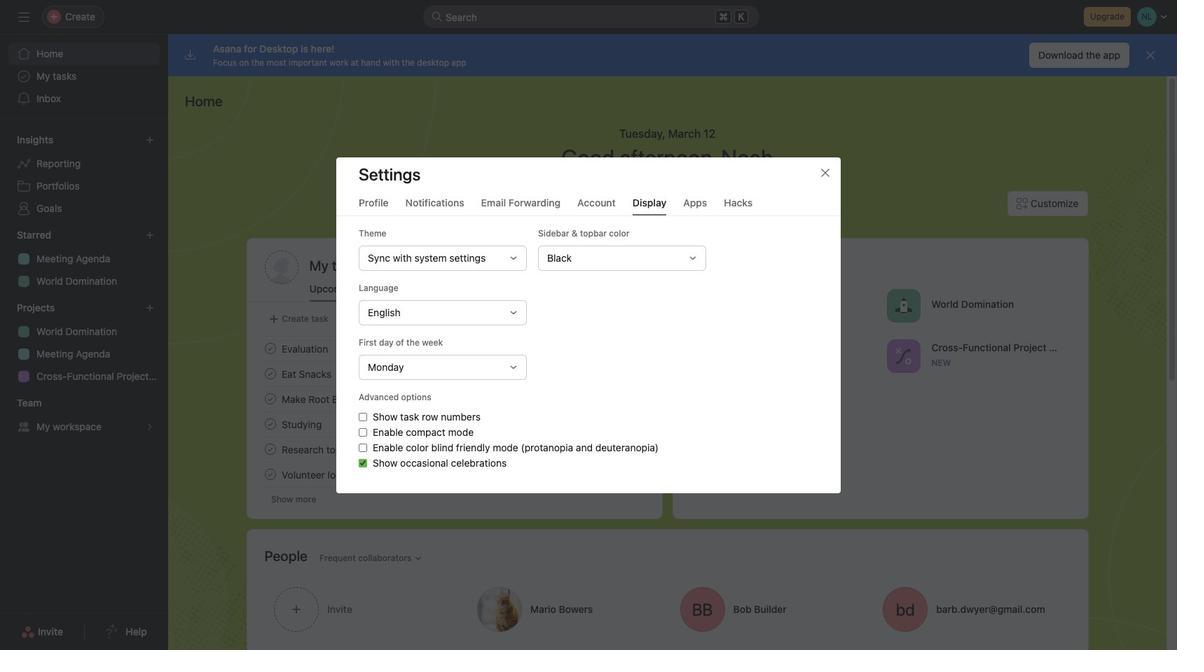 Task type: vqa. For each thing, say whether or not it's contained in the screenshot.
Actions icon
no



Task type: describe. For each thing, give the bounding box(es) containing it.
teams element
[[0, 391, 168, 441]]

3 mark complete checkbox from the top
[[262, 467, 279, 484]]

dismiss image
[[1145, 50, 1156, 61]]

2 mark complete checkbox from the top
[[262, 391, 279, 408]]

add profile photo image
[[265, 251, 298, 285]]

line_and_symbols image
[[895, 348, 912, 365]]

prominent image
[[432, 11, 443, 22]]

close image
[[820, 167, 831, 178]]

rocket image
[[895, 297, 912, 314]]

mark complete image for first mark complete checkbox from the top
[[262, 366, 279, 383]]

mark complete image for 2nd mark complete checkbox
[[262, 391, 279, 408]]

global element
[[0, 34, 168, 118]]



Task type: locate. For each thing, give the bounding box(es) containing it.
2 vertical spatial mark complete checkbox
[[262, 441, 279, 458]]

projects element
[[0, 296, 168, 391]]

hide sidebar image
[[18, 11, 29, 22]]

0 vertical spatial mark complete checkbox
[[262, 341, 279, 357]]

0 vertical spatial mark complete image
[[262, 391, 279, 408]]

mark complete image for 3rd mark complete option from the bottom of the page
[[262, 341, 279, 357]]

3 mark complete image from the top
[[262, 441, 279, 458]]

2 mark complete image from the top
[[262, 416, 279, 433]]

None checkbox
[[359, 413, 367, 422], [359, 429, 367, 437], [359, 413, 367, 422], [359, 429, 367, 437]]

1 vertical spatial mark complete checkbox
[[262, 391, 279, 408]]

0 vertical spatial mark complete image
[[262, 341, 279, 357]]

mark complete image
[[262, 341, 279, 357], [262, 366, 279, 383], [262, 467, 279, 484]]

0 vertical spatial mark complete checkbox
[[262, 366, 279, 383]]

1 vertical spatial mark complete image
[[262, 416, 279, 433]]

Mark complete checkbox
[[262, 366, 279, 383], [262, 391, 279, 408], [262, 467, 279, 484]]

2 mark complete checkbox from the top
[[262, 416, 279, 433]]

Mark complete checkbox
[[262, 341, 279, 357], [262, 416, 279, 433], [262, 441, 279, 458]]

2 vertical spatial mark complete checkbox
[[262, 467, 279, 484]]

2 mark complete image from the top
[[262, 366, 279, 383]]

None checkbox
[[359, 444, 367, 452], [359, 459, 367, 468], [359, 444, 367, 452], [359, 459, 367, 468]]

1 vertical spatial mark complete image
[[262, 366, 279, 383]]

insights element
[[0, 128, 168, 223]]

2 vertical spatial mark complete image
[[262, 467, 279, 484]]

1 mark complete checkbox from the top
[[262, 341, 279, 357]]

3 mark complete image from the top
[[262, 467, 279, 484]]

1 mark complete image from the top
[[262, 391, 279, 408]]

mark complete image for 3rd mark complete option from the top
[[262, 441, 279, 458]]

2 vertical spatial mark complete image
[[262, 441, 279, 458]]

mark complete image for first mark complete checkbox from the bottom of the page
[[262, 467, 279, 484]]

1 mark complete checkbox from the top
[[262, 366, 279, 383]]

3 mark complete checkbox from the top
[[262, 441, 279, 458]]

mark complete image
[[262, 391, 279, 408], [262, 416, 279, 433], [262, 441, 279, 458]]

starred element
[[0, 223, 168, 296]]

1 mark complete image from the top
[[262, 341, 279, 357]]

1 vertical spatial mark complete checkbox
[[262, 416, 279, 433]]

mark complete image for second mark complete option from the bottom
[[262, 416, 279, 433]]



